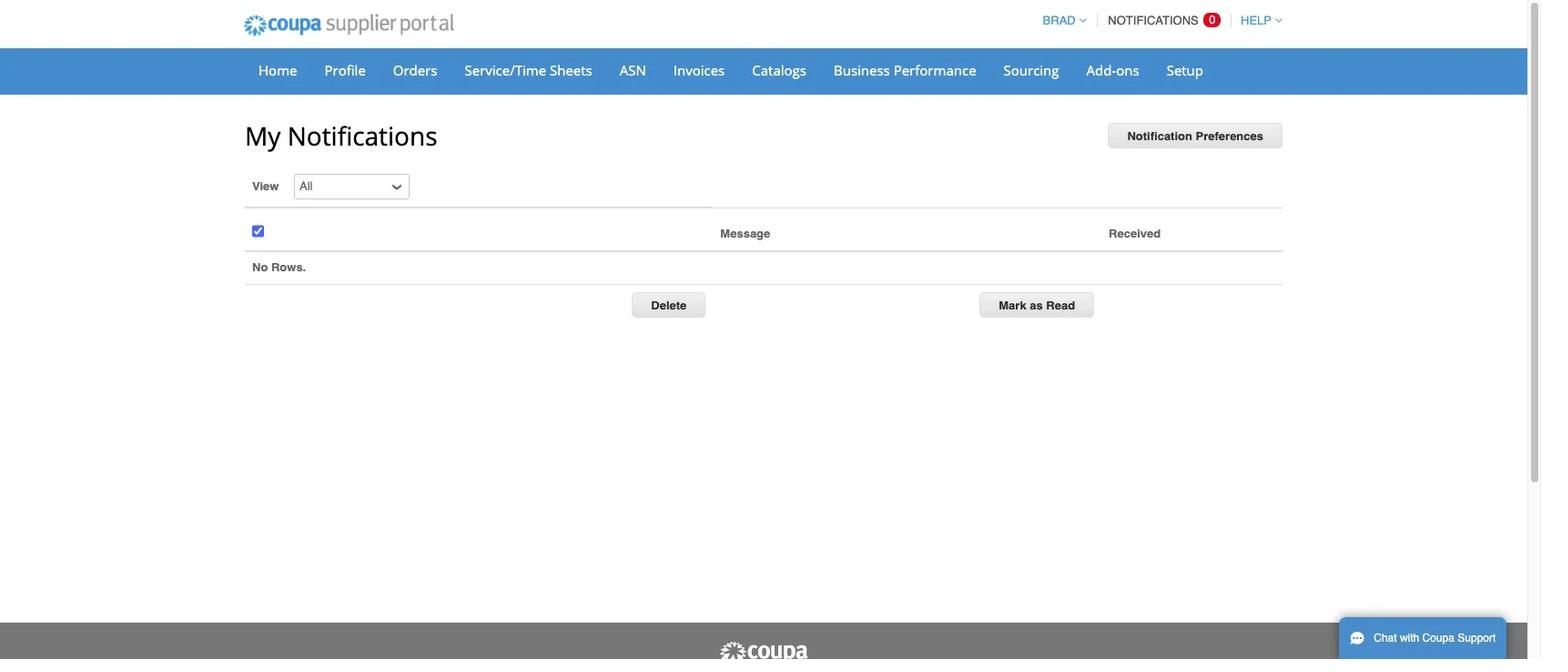 Task type: vqa. For each thing, say whether or not it's contained in the screenshot.
t& image at the top of the page
no



Task type: describe. For each thing, give the bounding box(es) containing it.
view
[[252, 179, 279, 193]]

mark as read button
[[980, 292, 1094, 317]]

notification
[[1128, 129, 1193, 143]]

add-
[[1087, 61, 1116, 79]]

orders
[[393, 61, 437, 79]]

sheets
[[550, 61, 592, 79]]

message
[[720, 227, 770, 241]]

notifications inside the notifications 0
[[1108, 14, 1199, 27]]

business
[[834, 61, 890, 79]]

service/time sheets link
[[453, 56, 604, 84]]

received
[[1109, 227, 1161, 241]]

with
[[1400, 632, 1420, 645]]

chat with coupa support
[[1374, 632, 1496, 645]]

ons
[[1116, 61, 1140, 79]]

as
[[1030, 298, 1043, 312]]

0
[[1209, 13, 1216, 26]]

asn link
[[608, 56, 658, 84]]

brad
[[1043, 14, 1076, 27]]

read
[[1046, 298, 1075, 312]]

home
[[259, 61, 297, 79]]

preferences
[[1196, 129, 1264, 143]]

orders link
[[381, 56, 449, 84]]

asn
[[620, 61, 646, 79]]

mark as read
[[999, 298, 1075, 312]]

service/time
[[465, 61, 546, 79]]

chat with coupa support button
[[1339, 617, 1507, 659]]

add-ons
[[1087, 61, 1140, 79]]



Task type: locate. For each thing, give the bounding box(es) containing it.
no rows.
[[252, 260, 306, 274]]

notification preferences
[[1128, 129, 1264, 143]]

catalogs link
[[740, 56, 818, 84]]

catalogs
[[752, 61, 807, 79]]

help
[[1241, 14, 1272, 27]]

my
[[245, 118, 281, 153]]

support
[[1458, 632, 1496, 645]]

service/time sheets
[[465, 61, 592, 79]]

rows.
[[271, 260, 306, 274]]

profile
[[325, 61, 366, 79]]

0 vertical spatial notifications
[[1108, 14, 1199, 27]]

sourcing
[[1004, 61, 1059, 79]]

invoices
[[674, 61, 725, 79]]

sourcing link
[[992, 56, 1071, 84]]

notification preferences link
[[1108, 123, 1283, 148]]

profile link
[[313, 56, 378, 84]]

0 horizontal spatial notifications
[[287, 118, 437, 153]]

navigation containing notifications 0
[[1035, 3, 1283, 38]]

coupa supplier portal image
[[231, 3, 466, 48], [718, 641, 809, 659]]

setup
[[1167, 61, 1204, 79]]

no
[[252, 260, 268, 274]]

business performance
[[834, 61, 976, 79]]

0 vertical spatial coupa supplier portal image
[[231, 3, 466, 48]]

business performance link
[[822, 56, 988, 84]]

add-ons link
[[1075, 56, 1151, 84]]

home link
[[247, 56, 309, 84]]

1 horizontal spatial coupa supplier portal image
[[718, 641, 809, 659]]

my notifications
[[245, 118, 437, 153]]

coupa
[[1423, 632, 1455, 645]]

1 horizontal spatial notifications
[[1108, 14, 1199, 27]]

0 horizontal spatial coupa supplier portal image
[[231, 3, 466, 48]]

None checkbox
[[252, 219, 264, 243]]

navigation
[[1035, 3, 1283, 38]]

1 vertical spatial notifications
[[287, 118, 437, 153]]

mark
[[999, 298, 1027, 312]]

delete button
[[632, 292, 706, 317]]

chat
[[1374, 632, 1397, 645]]

notifications down profile
[[287, 118, 437, 153]]

help link
[[1233, 14, 1283, 27]]

setup link
[[1155, 56, 1215, 84]]

notifications up ons
[[1108, 14, 1199, 27]]

brad link
[[1035, 14, 1087, 27]]

performance
[[894, 61, 976, 79]]

notifications 0
[[1108, 13, 1216, 27]]

1 vertical spatial coupa supplier portal image
[[718, 641, 809, 659]]

notifications
[[1108, 14, 1199, 27], [287, 118, 437, 153]]

delete
[[651, 298, 687, 312]]

invoices link
[[662, 56, 737, 84]]



